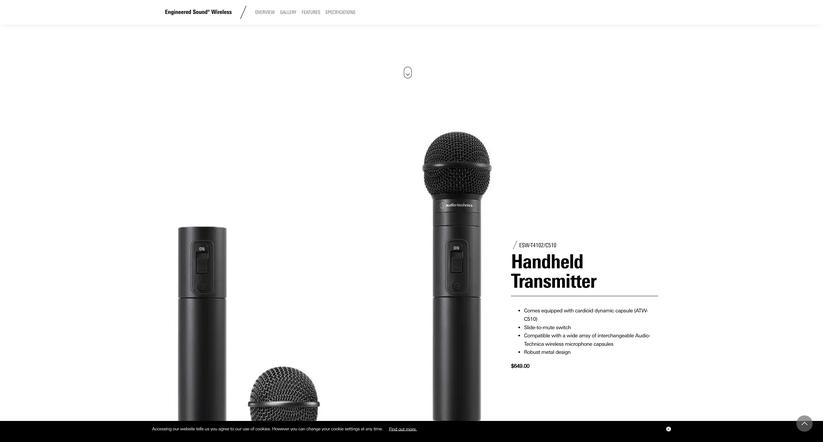 Task type: describe. For each thing, give the bounding box(es) containing it.
wireless
[[546, 341, 564, 348]]

accessing
[[152, 427, 172, 432]]

1 vertical spatial of
[[251, 427, 254, 432]]

2 our from the left
[[235, 427, 242, 432]]

switch
[[556, 325, 571, 331]]

comes equipped with cardioid dynamic capsule (atw- c510) slide-to-mute switch compatible with a wide array of interchangeable audio- technica wireless microphone capsules robust metal design
[[524, 308, 651, 356]]

tells
[[196, 427, 204, 432]]

find out more. link
[[384, 425, 422, 435]]

overview
[[255, 9, 275, 15]]

arrow up image
[[802, 421, 808, 427]]

cookie
[[331, 427, 344, 432]]

however
[[272, 427, 289, 432]]

capsules
[[594, 341, 614, 348]]

find out more.
[[389, 427, 417, 432]]

cross image
[[667, 429, 670, 431]]

cookies.
[[256, 427, 271, 432]]

website
[[180, 427, 195, 432]]

accessing our website tells us you agree to our use of cookies. however you can change your cookie settings at any time.
[[152, 427, 384, 432]]

compatible
[[524, 333, 550, 339]]

more.
[[406, 427, 417, 432]]

dynamic
[[595, 308, 615, 314]]

wide
[[567, 333, 578, 339]]

at
[[361, 427, 365, 432]]

1 you from the left
[[211, 427, 217, 432]]

a
[[563, 333, 566, 339]]

us
[[205, 427, 209, 432]]

use
[[243, 427, 250, 432]]

robust
[[524, 350, 541, 356]]

technica
[[524, 341, 544, 348]]

0 horizontal spatial with
[[552, 333, 562, 339]]

interchangeable
[[598, 333, 634, 339]]

sound®
[[193, 9, 210, 16]]

change
[[307, 427, 321, 432]]

engineered
[[165, 9, 191, 16]]



Task type: vqa. For each thing, say whether or not it's contained in the screenshot.
$649.00
yes



Task type: locate. For each thing, give the bounding box(es) containing it.
engineered sound® wireless
[[165, 9, 232, 16]]

gallery
[[280, 9, 297, 15]]

mute
[[543, 325, 555, 331]]

c510)
[[524, 317, 538, 323]]

our left website
[[173, 427, 179, 432]]

audio-
[[636, 333, 651, 339]]

1 our from the left
[[173, 427, 179, 432]]

find
[[389, 427, 398, 432]]

our
[[173, 427, 179, 432], [235, 427, 242, 432]]

(atw-
[[635, 308, 649, 314]]

2 you from the left
[[290, 427, 297, 432]]

to
[[230, 427, 234, 432]]

metal
[[542, 350, 555, 356]]

array
[[580, 333, 591, 339]]

of inside comes equipped with cardioid dynamic capsule (atw- c510) slide-to-mute switch compatible with a wide array of interchangeable audio- technica wireless microphone capsules robust metal design
[[592, 333, 597, 339]]

your
[[322, 427, 330, 432]]

microphone
[[565, 341, 593, 348]]

specifications
[[326, 9, 356, 15]]

comes
[[524, 308, 540, 314]]

1 horizontal spatial with
[[564, 308, 574, 314]]

agree
[[219, 427, 229, 432]]

equipped
[[542, 308, 563, 314]]

1 horizontal spatial you
[[290, 427, 297, 432]]

0 horizontal spatial of
[[251, 427, 254, 432]]

of
[[592, 333, 597, 339], [251, 427, 254, 432]]

settings
[[345, 427, 360, 432]]

any
[[366, 427, 373, 432]]

$649.00
[[511, 364, 530, 370]]

out
[[399, 427, 405, 432]]

divider line image
[[237, 6, 250, 19]]

0 vertical spatial of
[[592, 333, 597, 339]]

design
[[556, 350, 571, 356]]

0 horizontal spatial our
[[173, 427, 179, 432]]

0 vertical spatial with
[[564, 308, 574, 314]]

can
[[299, 427, 306, 432]]

1 vertical spatial with
[[552, 333, 562, 339]]

0 horizontal spatial you
[[211, 427, 217, 432]]

you
[[211, 427, 217, 432], [290, 427, 297, 432]]

of right use
[[251, 427, 254, 432]]

you right the us
[[211, 427, 217, 432]]

capsule
[[616, 308, 633, 314]]

cardioid
[[576, 308, 594, 314]]

time.
[[374, 427, 383, 432]]

our right to
[[235, 427, 242, 432]]

with left a
[[552, 333, 562, 339]]

to-
[[537, 325, 543, 331]]

you left can
[[290, 427, 297, 432]]

with
[[564, 308, 574, 314], [552, 333, 562, 339]]

1 horizontal spatial our
[[235, 427, 242, 432]]

with left cardioid
[[564, 308, 574, 314]]

of right array
[[592, 333, 597, 339]]

features
[[302, 9, 321, 15]]

wireless
[[211, 9, 232, 16]]

slide-
[[524, 325, 537, 331]]

1 horizontal spatial of
[[592, 333, 597, 339]]



